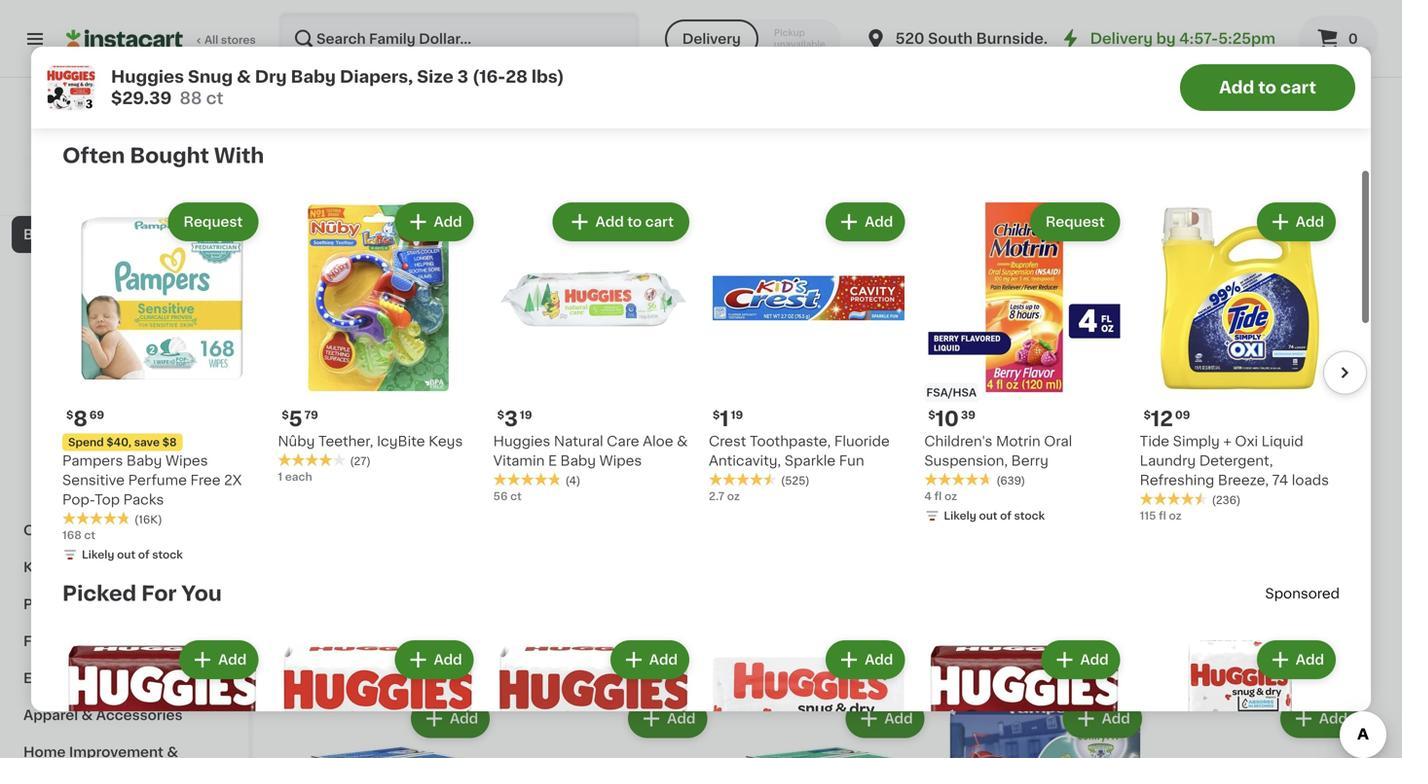 Task type: vqa. For each thing, say whether or not it's contained in the screenshot.
fees in Additional fees may apply to your order depending on your city, state, province, or territory.
no



Task type: locate. For each thing, give the bounding box(es) containing it.
likely out of stock up 29
[[944, 511, 1045, 521]]

guarantee
[[150, 187, 206, 198]]

add to cart down scented on the top of the page
[[595, 215, 674, 229]]

stock up for
[[152, 549, 183, 560]]

4 inside 'button'
[[1189, 503, 1196, 514]]

huggies for huggies natural care aloe & vitamin e baby wipes
[[493, 435, 550, 448]]

2 see eligible items from the top
[[548, 653, 672, 667]]

1 vertical spatial 79
[[304, 410, 318, 420]]

request down (4.16k)
[[1046, 215, 1105, 229]]

stock inside "product" group
[[1014, 511, 1045, 521]]

holiday
[[23, 154, 78, 167]]

$ 5 79 up nûby on the bottom of the page
[[282, 409, 318, 429]]

1 see eligible items button from the top
[[509, 260, 711, 293]]

spo
[[1265, 587, 1292, 601]]

of
[[1000, 511, 1011, 521], [138, 549, 149, 560]]

eligible for second "see eligible items" button from the bottom of the page
[[578, 270, 630, 283]]

1 horizontal spatial likely out of stock
[[944, 511, 1045, 521]]

ct inside group
[[510, 491, 522, 502]]

household
[[23, 191, 100, 204]]

(27)
[[350, 456, 371, 467]]

4
[[924, 491, 932, 502], [1189, 503, 1196, 514]]

4 inside "product" group
[[924, 491, 932, 502]]

1 vertical spatial fl
[[1159, 511, 1166, 521]]

supplies up floral link
[[110, 598, 171, 611]]

3 inside item carousel 'region'
[[504, 409, 518, 429]]

1 horizontal spatial delivery
[[1090, 32, 1153, 46]]

spo nsored
[[1265, 587, 1340, 601]]

fun
[[839, 454, 864, 468]]

2 left options
[[981, 204, 988, 215]]

3 left (16-
[[457, 69, 468, 85]]

1 eligible from the top
[[578, 270, 630, 283]]

3 up 29
[[972, 503, 979, 514]]

likely out of stock down office & craft "link"
[[82, 549, 183, 560]]

see inside "product" group
[[548, 653, 575, 667]]

size 4 button
[[1161, 312, 1363, 602]]

product group containing size 1
[[727, 312, 928, 639]]

out inside "product" group
[[979, 511, 997, 521]]

0 horizontal spatial add to cart button
[[555, 204, 687, 240]]

0 vertical spatial care
[[123, 265, 155, 278]]

all
[[204, 35, 218, 45]]

0 vertical spatial ct
[[206, 90, 224, 107]]

3 up vitamin
[[504, 409, 518, 429]]

$ for (4.16k)
[[948, 123, 955, 133]]

1
[[720, 409, 729, 429], [278, 472, 282, 482], [754, 503, 759, 514]]

& right aloe
[[677, 435, 688, 448]]

1 vertical spatial stock
[[152, 549, 183, 560]]

5 inside item carousel 'region'
[[289, 409, 302, 429]]

0 vertical spatial to
[[1258, 79, 1276, 96]]

laundry
[[1140, 454, 1196, 468]]

pampers baby wipes sensitive perfume free 2x pop-top packs
[[62, 454, 242, 507]]

party & gift supplies link
[[12, 586, 237, 623]]

add
[[1219, 79, 1254, 96], [434, 215, 462, 229], [595, 215, 624, 229], [865, 215, 893, 229], [1296, 215, 1324, 229], [450, 329, 478, 343], [1102, 329, 1130, 343], [1319, 329, 1348, 343], [218, 653, 247, 667], [434, 653, 462, 667], [649, 653, 678, 667], [865, 653, 893, 667], [1080, 653, 1109, 667], [1296, 653, 1324, 667], [450, 712, 478, 726], [667, 712, 696, 726], [884, 712, 913, 726], [1102, 712, 1130, 726], [1319, 712, 1348, 726]]

huggies up $29.39
[[111, 69, 184, 85]]

$ down fsa/hsa
[[928, 410, 935, 420]]

0 horizontal spatial 8
[[73, 409, 88, 429]]

0 vertical spatial packs
[[538, 206, 579, 219]]

likely inside "product" group
[[944, 511, 976, 521]]

size down 2.7 oz
[[729, 503, 752, 514]]

$ 12 09
[[1144, 409, 1190, 429]]

2 eligible from the top
[[578, 653, 630, 667]]

cart
[[1280, 79, 1316, 96], [645, 215, 674, 229]]

2 items from the top
[[633, 653, 672, 667]]

free
[[190, 474, 221, 487]]

0 horizontal spatial cart
[[645, 215, 674, 229]]

4:57-
[[1179, 32, 1218, 46]]

2 vertical spatial 3
[[972, 503, 979, 514]]

1 down 'anticavity,'
[[754, 503, 759, 514]]

1 items from the top
[[633, 270, 672, 283]]

pop- right 3x
[[672, 186, 705, 200]]

ct down snug
[[206, 90, 224, 107]]

electronics
[[23, 672, 103, 685]]

0 horizontal spatial delivery
[[682, 32, 741, 46]]

items
[[633, 270, 672, 283], [633, 653, 672, 667]]

anticavity,
[[709, 454, 781, 468]]

$ 8 69 for pampers
[[513, 122, 551, 142]]

0 vertical spatial out
[[979, 511, 997, 521]]

1 vertical spatial 69
[[89, 410, 104, 420]]

1 horizontal spatial oz
[[944, 491, 957, 502]]

supplies up picked
[[81, 561, 142, 574]]

cart down 0 "button"
[[1280, 79, 1316, 96]]

2 horizontal spatial 1
[[754, 503, 759, 514]]

children's
[[924, 435, 993, 448]]

1 horizontal spatial fl
[[1159, 511, 1166, 521]]

1 see eligible items from the top
[[548, 270, 672, 283]]

1 for size 1
[[754, 503, 759, 514]]

2 inside (4.16k) 2 options
[[981, 204, 988, 215]]

1 left each
[[278, 472, 282, 482]]

request down guarantee in the top left of the page
[[184, 215, 243, 229]]

add to cart down 5:25pm
[[1219, 79, 1316, 96]]

request button down guarantee in the top left of the page
[[170, 204, 256, 240]]

0 vertical spatial items
[[633, 270, 672, 283]]

None search field
[[278, 12, 639, 66]]

0 horizontal spatial 2
[[738, 122, 751, 142]]

2 horizontal spatial 3
[[972, 503, 979, 514]]

19 inside "$ 9 19"
[[971, 123, 984, 133]]

likely up kitchen supplies
[[82, 549, 114, 560]]

care down baby link
[[123, 265, 155, 278]]

add to cart button down scented on the top of the page
[[555, 204, 687, 240]]

ct
[[206, 90, 224, 107], [510, 491, 522, 502], [84, 530, 95, 541]]

8 up spend
[[73, 409, 88, 429]]

party & gift supplies
[[23, 598, 171, 611]]

ct for spend $40, save $8
[[84, 530, 95, 541]]

size inside button
[[729, 503, 752, 514]]

care inside the huggies natural care aloe & vitamin e baby wipes
[[607, 435, 639, 448]]

&
[[237, 69, 251, 85], [92, 302, 103, 315], [88, 339, 99, 352], [112, 376, 123, 389], [677, 435, 688, 448], [71, 524, 82, 537], [65, 598, 76, 611], [81, 709, 93, 722]]

2 request button from the left
[[1032, 204, 1118, 240]]

$ left toys at left
[[66, 410, 73, 420]]

$
[[296, 123, 303, 133], [731, 123, 738, 133], [513, 123, 520, 133], [948, 123, 955, 133], [1165, 123, 1172, 133], [66, 410, 73, 420], [713, 410, 720, 420], [282, 410, 289, 420], [497, 410, 504, 420], [928, 410, 935, 420], [1144, 410, 1151, 420]]

1 vertical spatial see eligible items
[[548, 653, 672, 667]]

2.7
[[709, 491, 724, 502]]

pop- down sensitive
[[62, 493, 95, 507]]

4 down suspension,
[[924, 491, 932, 502]]

0 vertical spatial 1
[[720, 409, 729, 429]]

1 vertical spatial likely out of stock
[[82, 549, 183, 560]]

likely out of stock for spend $40, save $8
[[82, 549, 183, 560]]

1 vertical spatial of
[[138, 549, 149, 560]]

1 horizontal spatial care
[[607, 435, 639, 448]]

for
[[141, 584, 177, 604]]

$ inside $ 3 19
[[497, 410, 504, 420]]

size for size 4
[[1163, 503, 1186, 514]]

1 up crest
[[720, 409, 729, 429]]

1 vertical spatial 3
[[504, 409, 518, 429]]

0 vertical spatial $ 8 69
[[513, 122, 551, 142]]

1 horizontal spatial 69
[[537, 123, 551, 133]]

likely out of stock inside "product" group
[[944, 511, 1045, 521]]

top left 216
[[509, 206, 535, 219]]

1 vertical spatial ct
[[510, 491, 522, 502]]

top down sensitive
[[95, 493, 120, 507]]

packs down fresh
[[538, 206, 579, 219]]

care for natural
[[607, 435, 639, 448]]

0 horizontal spatial 5
[[289, 409, 302, 429]]

service type group
[[665, 19, 841, 58]]

wipes down $8
[[165, 454, 208, 468]]

lbs)
[[531, 69, 564, 85]]

2 horizontal spatial ct
[[510, 491, 522, 502]]

★★★★★
[[509, 225, 578, 238], [509, 225, 578, 238], [278, 453, 346, 467], [278, 453, 346, 467], [709, 473, 777, 486], [709, 473, 777, 486], [493, 473, 561, 486], [493, 473, 561, 486], [924, 473, 992, 486], [924, 473, 992, 486], [1140, 492, 1208, 506], [1140, 492, 1208, 506], [62, 512, 130, 525], [62, 512, 130, 525]]

drinks
[[127, 376, 170, 389]]

request button down (4.16k)
[[1032, 204, 1118, 240]]

satisfaction
[[82, 187, 147, 198]]

115
[[1140, 511, 1156, 521]]

wipes inside the pampers baby wipes sensitive perfume free 2x pop-top packs
[[165, 454, 208, 468]]

$ 8 69
[[513, 122, 551, 142], [66, 409, 104, 429]]

0 vertical spatial see eligible items
[[548, 270, 672, 283]]

0 horizontal spatial pampers
[[62, 454, 123, 468]]

stock down "(639)" at right
[[1014, 511, 1045, 521]]

stock for spend $40, save $8
[[152, 549, 183, 560]]

likely
[[944, 511, 976, 521], [82, 549, 114, 560]]

fl
[[934, 491, 942, 502], [1159, 511, 1166, 521]]

1 vertical spatial cart
[[645, 215, 674, 229]]

huggies inside huggies snug & dry baby diapers, size 3 (16-28 lbs) $29.39 88 ct
[[111, 69, 184, 85]]

1 vertical spatial to
[[627, 215, 642, 229]]

0 vertical spatial 2
[[738, 122, 751, 142]]

19 up crest
[[731, 410, 743, 420]]

09
[[1175, 410, 1190, 420]]

5 down delivery by 4:57-5:25pm
[[1172, 122, 1186, 142]]

more baby supplies link
[[12, 475, 237, 512]]

1 horizontal spatial out
[[979, 511, 997, 521]]

$ for huggies natural care aloe & vitamin e baby wipes
[[497, 410, 504, 420]]

1 vertical spatial out
[[117, 549, 135, 560]]

holiday essentials
[[23, 154, 153, 167]]

1 horizontal spatial huggies
[[493, 435, 550, 448]]

19 for 3
[[520, 410, 532, 420]]

tide simply + oxi liquid laundry detergent, refreshing breeze, 74 loads
[[1140, 435, 1329, 487]]

request button for spend $40, save $8
[[170, 204, 256, 240]]

oz up the size 3
[[944, 491, 957, 502]]

2 vertical spatial ct
[[84, 530, 95, 541]]

product group
[[509, 0, 711, 293], [62, 199, 262, 566], [278, 199, 478, 485], [493, 199, 693, 504], [709, 199, 909, 504], [924, 199, 1124, 528], [1140, 199, 1340, 524], [292, 312, 494, 639], [509, 312, 711, 676], [727, 312, 928, 639], [944, 312, 1146, 619], [1161, 312, 1363, 619], [62, 637, 262, 758], [278, 637, 478, 758], [493, 637, 693, 758], [709, 637, 909, 758], [924, 637, 1124, 758], [1140, 637, 1340, 758], [292, 696, 494, 758], [509, 696, 711, 758], [727, 696, 928, 758], [944, 696, 1146, 758], [1161, 696, 1363, 758]]

0 vertical spatial 69
[[537, 123, 551, 133]]

1 horizontal spatial likely
[[944, 511, 976, 521]]

0 horizontal spatial to
[[627, 215, 642, 229]]

baby right dry
[[291, 69, 336, 85]]

19 for 1
[[731, 410, 743, 420]]

top inside the pampers baby wipes sensitive perfume free 2x pop-top packs
[[95, 493, 120, 507]]

1 vertical spatial $ 5 79
[[282, 409, 318, 429]]

0 vertical spatial 79
[[1188, 123, 1202, 133]]

1 vertical spatial add to cart
[[595, 215, 674, 229]]

likely for 10
[[944, 511, 976, 521]]

0 horizontal spatial huggies
[[111, 69, 184, 85]]

0 vertical spatial 4
[[924, 491, 932, 502]]

sparkle
[[785, 454, 836, 468]]

1 horizontal spatial 1
[[720, 409, 729, 429]]

1 request from the left
[[184, 215, 243, 229]]

1 horizontal spatial $ 8 69
[[513, 122, 551, 142]]

fluoride
[[834, 435, 890, 448]]

of down office & craft "link"
[[138, 549, 149, 560]]

product group containing see eligible items
[[509, 312, 711, 676]]

1 see from the top
[[548, 270, 575, 283]]

of down "(639)" at right
[[1000, 511, 1011, 521]]

1 vertical spatial 2
[[981, 204, 988, 215]]

ct for 3
[[510, 491, 522, 502]]

family dollar link
[[78, 101, 170, 162]]

add to cart button down 5:25pm
[[1180, 64, 1355, 111]]

2 see from the top
[[548, 653, 575, 667]]

likely up 29
[[944, 511, 976, 521]]

cart down 3x
[[645, 215, 674, 229]]

each
[[285, 472, 312, 482]]

$ inside $ 1 19
[[713, 410, 720, 420]]

1 horizontal spatial stock
[[1014, 511, 1045, 521]]

delivery inside button
[[682, 32, 741, 46]]

1 horizontal spatial packs
[[538, 206, 579, 219]]

8 down 28
[[520, 122, 535, 142]]

oz up size 1
[[727, 491, 740, 502]]

1 vertical spatial 8
[[73, 409, 88, 429]]

baby down the natural
[[560, 454, 596, 468]]

69 for spend
[[89, 410, 104, 420]]

+
[[1223, 435, 1232, 448]]

69
[[537, 123, 551, 133], [89, 410, 104, 420]]

top inside pampers baby clean wipes baby fresh scented 3x pop- top packs 216 count
[[509, 206, 535, 219]]

79 up nûby on the bottom of the page
[[304, 410, 318, 420]]

to down 5:25pm
[[1258, 79, 1276, 96]]

1 horizontal spatial 19
[[731, 410, 743, 420]]

0 vertical spatial huggies
[[111, 69, 184, 85]]

79
[[1188, 123, 1202, 133], [304, 410, 318, 420]]

0 horizontal spatial request
[[184, 215, 243, 229]]

eligible inside "product" group
[[578, 653, 630, 667]]

0 horizontal spatial top
[[95, 493, 120, 507]]

$ up tide
[[1144, 410, 1151, 420]]

item carousel region
[[35, 191, 1367, 574]]

more
[[35, 487, 70, 500]]

size 1
[[729, 503, 759, 514]]

& right bottles
[[88, 339, 99, 352]]

supplies up (16k)
[[113, 487, 172, 500]]

request inside "product" group
[[1046, 215, 1105, 229]]

add button
[[397, 204, 472, 240], [828, 204, 903, 240], [1259, 204, 1334, 240], [413, 318, 488, 353], [1065, 318, 1140, 353], [1282, 318, 1357, 353], [181, 642, 256, 677], [397, 642, 472, 677], [612, 642, 687, 677], [828, 642, 903, 677], [1043, 642, 1118, 677], [1259, 642, 1334, 677], [413, 702, 488, 737], [630, 702, 705, 737], [847, 702, 923, 737], [1065, 702, 1140, 737], [1282, 702, 1357, 737]]

scented
[[590, 186, 647, 200]]

1 horizontal spatial to
[[1258, 79, 1276, 96]]

$ for pampers baby clean wipes baby fresh scented 3x pop- top packs 216 count
[[513, 123, 520, 133]]

19
[[971, 123, 984, 133], [731, 410, 743, 420], [520, 410, 532, 420]]

7
[[303, 122, 315, 142]]

$ 8 69 inside item carousel 'region'
[[66, 409, 104, 429]]

8 for spend
[[73, 409, 88, 429]]

0 horizontal spatial packs
[[123, 493, 164, 507]]

of for 10
[[1000, 511, 1011, 521]]

1 horizontal spatial 2
[[981, 204, 988, 215]]

1 horizontal spatial 79
[[1188, 123, 1202, 133]]

79 down 4:57-
[[1188, 123, 1202, 133]]

pampers up sensitive
[[62, 454, 123, 468]]

wipes up formula
[[106, 302, 149, 315]]

spend
[[68, 437, 104, 448]]

0 vertical spatial 5
[[1172, 122, 1186, 142]]

delivery by 4:57-5:25pm link
[[1059, 27, 1275, 51]]

wipes inside pampers baby clean wipes baby fresh scented 3x pop- top packs 216 count
[[656, 167, 698, 181]]

add to cart inside "product" group
[[595, 215, 674, 229]]

$ 8 69 down lbs)
[[513, 122, 551, 142]]

0 vertical spatial add to cart button
[[1180, 64, 1355, 111]]

0 horizontal spatial stock
[[152, 549, 183, 560]]

69 down lbs)
[[537, 123, 551, 133]]

product group containing 5
[[278, 199, 478, 485]]

8 inside item carousel 'region'
[[73, 409, 88, 429]]

delivery button
[[665, 19, 758, 58]]

care left aloe
[[607, 435, 639, 448]]

pampers up fresh
[[509, 167, 570, 181]]

0 horizontal spatial $ 5 79
[[282, 409, 318, 429]]

& right food
[[112, 376, 123, 389]]

$ for crest toothpaste, fluoride anticavity, sparkle fun
[[713, 410, 720, 420]]

burnside
[[976, 32, 1044, 46]]

fl for 10
[[934, 491, 942, 502]]

of inside "product" group
[[1000, 511, 1011, 521]]

stock for 10
[[1014, 511, 1045, 521]]

huggies for huggies snug & dry baby diapers, size 3 (16-28 lbs) $29.39 88 ct
[[111, 69, 184, 85]]

74
[[1272, 474, 1288, 487]]

0 horizontal spatial 79
[[304, 410, 318, 420]]

19 inside $ 1 19
[[731, 410, 743, 420]]

product group containing 12
[[1140, 199, 1340, 524]]

2 horizontal spatial oz
[[1169, 511, 1182, 521]]

1 vertical spatial packs
[[123, 493, 164, 507]]

out right the size 3
[[979, 511, 997, 521]]

care inside baby health care link
[[123, 265, 155, 278]]

3 for $ 3 19
[[504, 409, 518, 429]]

ct right the "56"
[[510, 491, 522, 502]]

size right 115
[[1163, 503, 1186, 514]]

$ inside $ 12 09
[[1144, 410, 1151, 420]]

0 horizontal spatial 3
[[457, 69, 468, 85]]

$ up vitamin
[[497, 410, 504, 420]]

1 vertical spatial care
[[607, 435, 639, 448]]

$ up nûby on the bottom of the page
[[282, 410, 289, 420]]

69 inside item carousel 'region'
[[89, 410, 104, 420]]

pampers for spend $40, save $8
[[62, 454, 123, 468]]

pampers inside pampers baby clean wipes baby fresh scented 3x pop- top packs 216 count
[[509, 167, 570, 181]]

add to cart button
[[1180, 64, 1355, 111], [555, 204, 687, 240]]

baby down "save"
[[126, 454, 162, 468]]

0 vertical spatial likely
[[944, 511, 976, 521]]

$ 5 79 down delivery by 4:57-5:25pm
[[1165, 122, 1202, 142]]

10
[[935, 409, 959, 429]]

request button for 10
[[1032, 204, 1118, 240]]

holiday essentials link
[[12, 142, 237, 179]]

toothpaste,
[[750, 435, 831, 448]]

56 ct
[[493, 491, 522, 502]]

0 horizontal spatial request button
[[170, 204, 256, 240]]

1 inside button
[[754, 503, 759, 514]]

fl down suspension,
[[934, 491, 942, 502]]

2 left 59
[[738, 122, 751, 142]]

0 vertical spatial see
[[548, 270, 575, 283]]

1 vertical spatial pop-
[[62, 493, 95, 507]]

baby toys link
[[12, 401, 237, 438]]

oz
[[727, 491, 740, 502], [944, 491, 957, 502], [1169, 511, 1182, 521]]

& right apparel
[[81, 709, 93, 722]]

19 right 9
[[971, 123, 984, 133]]

bottles
[[35, 339, 84, 352]]

1 vertical spatial add to cart button
[[555, 204, 687, 240]]

$ down 28
[[513, 123, 520, 133]]

(639)
[[996, 475, 1025, 486]]

pampers inside the pampers baby wipes sensitive perfume free 2x pop-top packs
[[62, 454, 123, 468]]

apparel
[[23, 709, 78, 722]]

ct right 168 on the left bottom of the page
[[84, 530, 95, 541]]

0 horizontal spatial ct
[[84, 530, 95, 541]]

1 horizontal spatial 3
[[504, 409, 518, 429]]

5 up nûby on the bottom of the page
[[289, 409, 302, 429]]

food
[[74, 376, 109, 389]]

0 horizontal spatial 4
[[924, 491, 932, 502]]

see eligible items
[[548, 270, 672, 283], [548, 653, 672, 667]]

1 horizontal spatial top
[[509, 206, 535, 219]]

care for health
[[123, 265, 155, 278]]

89
[[317, 123, 332, 133]]

huggies inside the huggies natural care aloe & vitamin e baby wipes
[[493, 435, 550, 448]]

& left dry
[[237, 69, 251, 85]]

& inside the huggies natural care aloe & vitamin e baby wipes
[[677, 435, 688, 448]]

$ inside $ 10 39
[[928, 410, 935, 420]]

$ 8 69 up spend
[[66, 409, 104, 429]]

out down office & craft "link"
[[117, 549, 135, 560]]

0 vertical spatial 8
[[520, 122, 535, 142]]

size down the 4 fl oz
[[946, 503, 969, 514]]

you
[[181, 584, 222, 604]]

1 vertical spatial items
[[633, 653, 672, 667]]

liquid
[[1262, 435, 1303, 448]]

1 horizontal spatial request button
[[1032, 204, 1118, 240]]

size for size 1
[[729, 503, 752, 514]]

8 for pampers
[[520, 122, 535, 142]]

4 down "refreshing"
[[1189, 503, 1196, 514]]

1 horizontal spatial ct
[[206, 90, 224, 107]]

69 up spend
[[89, 410, 104, 420]]

baby inside huggies snug & dry baby diapers, size 3 (16-28 lbs) $29.39 88 ct
[[291, 69, 336, 85]]

19 inside $ 3 19
[[520, 410, 532, 420]]

1 request button from the left
[[170, 204, 256, 240]]

to inside "product" group
[[627, 215, 642, 229]]

items inside "product" group
[[633, 653, 672, 667]]

office & craft link
[[12, 512, 237, 549]]

$ down south
[[948, 123, 955, 133]]

office
[[23, 524, 68, 537]]

product group containing 3
[[493, 199, 693, 504]]

3x
[[651, 186, 669, 200]]

baby inside the pampers baby wipes sensitive perfume free 2x pop-top packs
[[126, 454, 162, 468]]

168
[[62, 530, 81, 541]]

0 horizontal spatial care
[[123, 265, 155, 278]]

$ up crest
[[713, 410, 720, 420]]

3 inside huggies snug & dry baby diapers, size 3 (16-28 lbs) $29.39 88 ct
[[457, 69, 468, 85]]

loads
[[1292, 474, 1329, 487]]

3 for size 3
[[972, 503, 979, 514]]

huggies up vitamin
[[493, 435, 550, 448]]

$ left 89
[[296, 123, 303, 133]]

1 horizontal spatial request
[[1046, 215, 1105, 229]]

size inside 'button'
[[1163, 503, 1186, 514]]

0 horizontal spatial of
[[138, 549, 149, 560]]

kitchen
[[23, 561, 78, 574]]

0 horizontal spatial pop-
[[62, 493, 95, 507]]

fsa/hsa
[[926, 387, 977, 398]]

fl for 12
[[1159, 511, 1166, 521]]

0 vertical spatial 3
[[457, 69, 468, 85]]

electronics link
[[12, 660, 237, 697]]

0 vertical spatial fl
[[934, 491, 942, 502]]

size 1 button
[[727, 312, 928, 621]]

oz right 115
[[1169, 511, 1182, 521]]

$ inside "$ 9 19"
[[948, 123, 955, 133]]

size left (16-
[[417, 69, 453, 85]]

2 request from the left
[[1046, 215, 1105, 229]]

packs up (16k)
[[123, 493, 164, 507]]

0 horizontal spatial out
[[117, 549, 135, 560]]

stores
[[221, 35, 256, 45]]

0 vertical spatial of
[[1000, 511, 1011, 521]]

1 vertical spatial pampers
[[62, 454, 123, 468]]

out for spend $40, save $8
[[117, 549, 135, 560]]

0 vertical spatial cart
[[1280, 79, 1316, 96]]



Task type: describe. For each thing, give the bounding box(es) containing it.
items for second "see eligible items" button from the bottom of the page
[[633, 270, 672, 283]]

wipes inside the huggies natural care aloe & vitamin e baby wipes
[[599, 454, 642, 468]]

$ 8 69 for spend
[[66, 409, 104, 429]]

product group containing 10
[[924, 199, 1124, 528]]

0 vertical spatial supplies
[[113, 487, 172, 500]]

1 horizontal spatial 5
[[1172, 122, 1186, 142]]

19 for 9
[[971, 123, 984, 133]]

family
[[78, 145, 125, 159]]

accessories
[[96, 709, 183, 722]]

69 for pampers
[[537, 123, 551, 133]]

12
[[1151, 409, 1173, 429]]

of for spend $40, save $8
[[138, 549, 149, 560]]

520 south burnside avenue button
[[864, 12, 1103, 66]]

picked
[[62, 584, 136, 604]]

teether,
[[318, 435, 373, 448]]

delivery for delivery by 4:57-5:25pm
[[1090, 32, 1153, 46]]

baby up diapers
[[35, 265, 71, 278]]

& right diapers
[[92, 302, 103, 315]]

(4)
[[565, 475, 581, 486]]

(16k)
[[134, 514, 162, 525]]

ct inside huggies snug & dry baby diapers, size 3 (16-28 lbs) $29.39 88 ct
[[206, 90, 224, 107]]

size inside huggies snug & dry baby diapers, size 3 (16-28 lbs) $29.39 88 ct
[[417, 69, 453, 85]]

natural
[[554, 435, 603, 448]]

diapers & wipes
[[35, 302, 149, 315]]

product group containing 29
[[944, 312, 1146, 619]]

$ 3 19
[[497, 409, 532, 429]]

0 horizontal spatial oz
[[727, 491, 740, 502]]

$ for children's motrin oral suspension, berry
[[928, 410, 935, 420]]

baby down household
[[23, 228, 60, 241]]

baby up fresh
[[574, 167, 609, 181]]

eligible for first "see eligible items" button from the bottom of the page
[[578, 653, 630, 667]]

baby left toys at left
[[35, 413, 71, 426]]

all stores
[[204, 35, 256, 45]]

refreshing
[[1140, 474, 1214, 487]]

1 horizontal spatial cart
[[1280, 79, 1316, 96]]

sensitive
[[62, 474, 125, 487]]

2 for 2
[[738, 122, 751, 142]]

instacart logo image
[[66, 27, 183, 51]]

bottles & formula
[[35, 339, 158, 352]]

size 3
[[946, 503, 979, 514]]

& left gift
[[65, 598, 76, 611]]

$29.39
[[111, 90, 172, 107]]

$ down delivery by 4:57-5:25pm link
[[1165, 123, 1172, 133]]

baby link
[[12, 216, 237, 253]]

baby health care
[[35, 265, 155, 278]]

2 vertical spatial supplies
[[110, 598, 171, 611]]

formula
[[102, 339, 158, 352]]

$ 10 39
[[928, 409, 975, 429]]

1 for $ 1 19
[[720, 409, 729, 429]]

& inside "link"
[[71, 524, 82, 537]]

168 ct
[[62, 530, 95, 541]]

family dollar logo image
[[106, 101, 143, 138]]

more baby supplies
[[35, 487, 172, 500]]

request for spend $40, save $8
[[184, 215, 243, 229]]

(525)
[[781, 475, 810, 486]]

activity link
[[12, 438, 237, 475]]

crest
[[709, 435, 746, 448]]

breeze,
[[1218, 474, 1269, 487]]

cart inside item carousel 'region'
[[645, 215, 674, 229]]

craft
[[86, 524, 122, 537]]

activity
[[35, 450, 87, 463]]

see for second "see eligible items" button from the bottom of the page
[[548, 270, 575, 283]]

all stores link
[[66, 12, 257, 66]]

add to cart button inside "product" group
[[555, 204, 687, 240]]

toys
[[74, 413, 106, 426]]

essentials
[[81, 154, 153, 167]]

1 horizontal spatial $ 5 79
[[1165, 122, 1202, 142]]

kitchen supplies link
[[12, 549, 237, 586]]

baby right more
[[74, 487, 109, 500]]

oxi
[[1235, 435, 1258, 448]]

spend $40, save $8
[[68, 437, 177, 448]]

often bought with
[[62, 146, 264, 166]]

motrin
[[996, 435, 1040, 448]]

delivery for delivery
[[682, 32, 741, 46]]

oral
[[1044, 435, 1072, 448]]

0 horizontal spatial 1
[[278, 472, 282, 482]]

avenue
[[1047, 32, 1103, 46]]

pampers baby clean wipes baby fresh scented 3x pop- top packs 216 count
[[509, 167, 705, 219]]

baby inside the huggies natural care aloe & vitamin e baby wipes
[[560, 454, 596, 468]]

dry
[[255, 69, 287, 85]]

$8
[[162, 437, 177, 448]]

$ for tide simply + oxi liquid laundry detergent, refreshing breeze, 74 loads
[[1144, 410, 1151, 420]]

0 button
[[1299, 16, 1379, 62]]

4 fl oz
[[924, 491, 957, 502]]

5:25pm
[[1218, 32, 1275, 46]]

floral link
[[12, 623, 237, 660]]

$ inside $ 2 59
[[731, 123, 738, 133]]

request for 10
[[1046, 215, 1105, 229]]

pop- inside the pampers baby wipes sensitive perfume free 2x pop-top packs
[[62, 493, 95, 507]]

diapers & wipes link
[[12, 290, 237, 327]]

1 vertical spatial supplies
[[81, 561, 142, 574]]

lists link
[[12, 72, 237, 111]]

$ 5 79 inside "product" group
[[282, 409, 318, 429]]

(16-
[[472, 69, 506, 85]]

baby food & drinks
[[35, 376, 170, 389]]

29
[[955, 524, 982, 545]]

2.7 oz
[[709, 491, 740, 502]]

with
[[214, 146, 264, 166]]

(236)
[[1212, 495, 1241, 506]]

59
[[753, 123, 767, 133]]

pop- inside pampers baby clean wipes baby fresh scented 3x pop- top packs 216 count
[[672, 186, 705, 200]]

huggies snug & dry baby diapers, size 3 (16-28 lbs) $29.39 88 ct
[[111, 69, 564, 107]]

2 see eligible items button from the top
[[509, 643, 711, 676]]

packs inside pampers baby clean wipes baby fresh scented 3x pop- top packs 216 count
[[538, 206, 579, 219]]

snug
[[188, 69, 233, 85]]

$ 2 59
[[731, 122, 767, 142]]

size for size 3
[[946, 503, 969, 514]]

see for first "see eligible items" button from the bottom of the page
[[548, 653, 575, 667]]

oz for 12
[[1169, 511, 1182, 521]]

vitamin
[[493, 454, 545, 468]]

& inside 'link'
[[81, 709, 93, 722]]

count
[[609, 206, 651, 219]]

oz for 10
[[944, 491, 957, 502]]

& inside huggies snug & dry baby diapers, size 3 (16-28 lbs) $29.39 88 ct
[[237, 69, 251, 85]]

baby down bottles
[[35, 376, 71, 389]]

79 inside "product" group
[[304, 410, 318, 420]]

out for 10
[[979, 511, 997, 521]]

520 south burnside avenue
[[895, 32, 1103, 46]]

delivery by 4:57-5:25pm
[[1090, 32, 1275, 46]]

nûby teether, icybite keys
[[278, 435, 463, 448]]

baby left fresh
[[509, 186, 545, 200]]

0 vertical spatial add to cart
[[1219, 79, 1316, 96]]

likely for spend $40, save $8
[[82, 549, 114, 560]]

lists
[[55, 85, 88, 98]]

product group containing 1
[[709, 199, 909, 504]]

2 for (4.16k)
[[981, 204, 988, 215]]

88
[[179, 90, 202, 107]]

picked for you
[[62, 584, 222, 604]]

pampers for 8
[[509, 167, 570, 181]]

items for first "see eligible items" button from the bottom of the page
[[633, 653, 672, 667]]

1 horizontal spatial add to cart button
[[1180, 64, 1355, 111]]

wipes inside diapers & wipes link
[[106, 302, 149, 315]]

1 each
[[278, 472, 312, 482]]

packs inside the pampers baby wipes sensitive perfume free 2x pop-top packs
[[123, 493, 164, 507]]

$ for spend $40, save $8
[[66, 410, 73, 420]]

$ 9 19
[[948, 122, 984, 142]]

likely out of stock for 10
[[944, 511, 1045, 521]]

$ inside $ 7 89
[[296, 123, 303, 133]]

216
[[582, 206, 605, 219]]

100%
[[50, 187, 79, 198]]

size 4
[[1163, 503, 1196, 514]]

$ for nûby teether, icybite keys
[[282, 410, 289, 420]]



